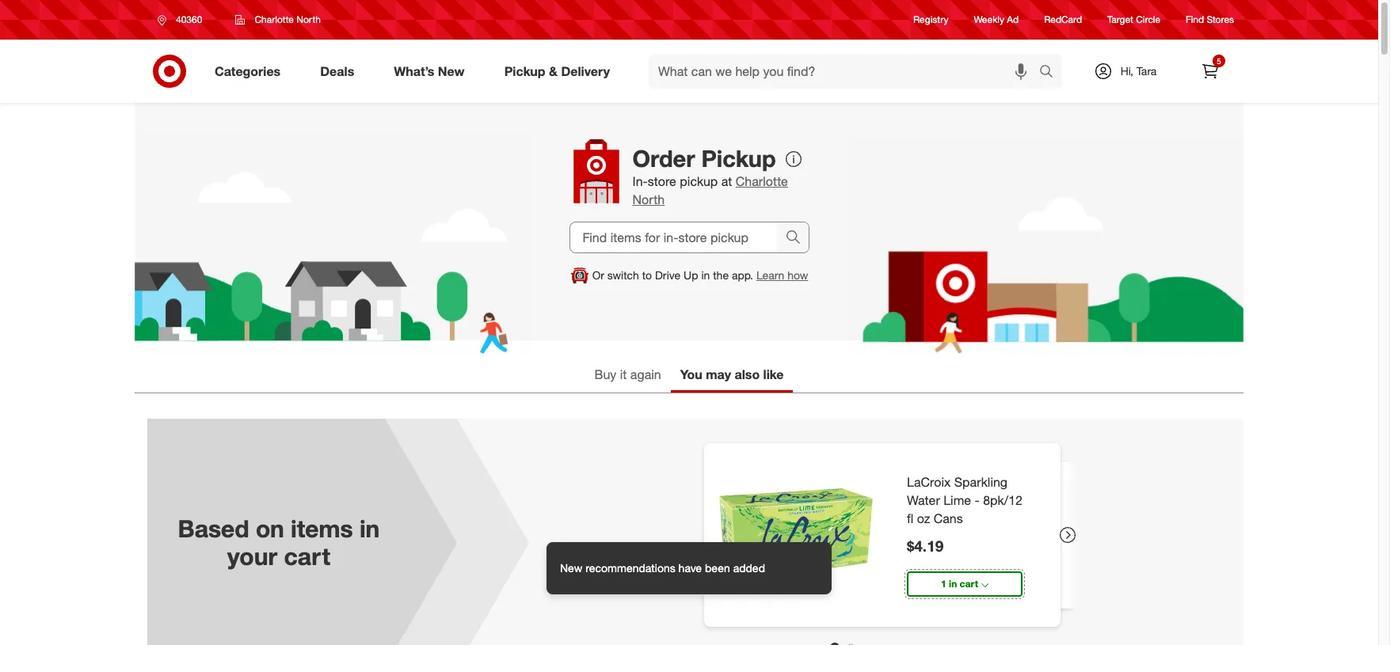 Task type: vqa. For each thing, say whether or not it's contained in the screenshot.
the 'Sponsored'
no



Task type: locate. For each thing, give the bounding box(es) containing it.
1 vertical spatial pickup
[[702, 144, 776, 173]]

1 vertical spatial new
[[560, 562, 583, 575]]

1 horizontal spatial north
[[633, 192, 665, 208]]

1 horizontal spatial in
[[702, 269, 710, 282]]

cart right "1"
[[960, 578, 979, 590]]

weekly ad link
[[974, 13, 1019, 27]]

or switch to drive up in the app. learn how
[[592, 269, 809, 282]]

lacroix
[[907, 474, 951, 490]]

0 horizontal spatial charlotte north
[[255, 13, 321, 25]]

charlotte north down order pickup
[[633, 174, 788, 208]]

0 vertical spatial pickup
[[505, 63, 546, 79]]

new right what's
[[438, 63, 465, 79]]

-
[[975, 493, 980, 508]]

what's
[[394, 63, 435, 79]]

app.
[[732, 269, 754, 282]]

again
[[631, 367, 661, 383]]

1 in cart for lacroix sparkling water lime - 8pk/12 fl oz cans element
[[941, 578, 979, 590]]

pickup
[[680, 174, 718, 190]]

in right up
[[702, 269, 710, 282]]

0 vertical spatial cart
[[284, 542, 330, 571]]

1 vertical spatial charlotte north
[[633, 174, 788, 208]]

buy
[[595, 367, 617, 383]]

0 horizontal spatial in
[[360, 515, 380, 544]]

based
[[178, 515, 249, 544]]

charlotte north up categories link
[[255, 13, 321, 25]]

1 horizontal spatial new
[[560, 562, 583, 575]]

you may also like
[[680, 367, 784, 383]]

north
[[297, 13, 321, 25], [633, 192, 665, 208]]

pickup & delivery
[[505, 63, 610, 79]]

40360 button
[[147, 6, 219, 34]]

what's new
[[394, 63, 465, 79]]

0 horizontal spatial north
[[297, 13, 321, 25]]

have
[[679, 562, 702, 575]]

ad
[[1007, 14, 1019, 26]]

What can we help you find? suggestions appear below search field
[[649, 54, 1044, 89]]

lacroix sparkling water lime - 8pk/12 fl oz cans image
[[717, 456, 876, 615], [717, 456, 876, 615]]

up
[[684, 269, 699, 282]]

you
[[680, 367, 703, 383]]

0 horizontal spatial cart
[[284, 542, 330, 571]]

8pk/12
[[984, 493, 1023, 508]]

0 horizontal spatial new
[[438, 63, 465, 79]]

0 horizontal spatial pickup
[[505, 63, 546, 79]]

new
[[438, 63, 465, 79], [560, 562, 583, 575]]

north down in-
[[633, 192, 665, 208]]

pickup
[[505, 63, 546, 79], [702, 144, 776, 173]]

charlotte north
[[255, 13, 321, 25], [633, 174, 788, 208]]

find stores
[[1186, 14, 1235, 26]]

Find items for in-store pickup search field
[[570, 223, 777, 253]]

in-
[[633, 174, 648, 190]]

at
[[722, 174, 733, 190]]

charlotte right at at the right top of page
[[736, 174, 788, 190]]

0 vertical spatial north
[[297, 13, 321, 25]]

0 vertical spatial charlotte north
[[255, 13, 321, 25]]

cart right your
[[284, 542, 330, 571]]

on
[[256, 515, 284, 544]]

weekly
[[974, 14, 1005, 26]]

it
[[620, 367, 627, 383]]

0 vertical spatial charlotte
[[255, 13, 294, 25]]

1 horizontal spatial charlotte
[[736, 174, 788, 190]]

tara
[[1137, 64, 1157, 78]]

charlotte north inside dropdown button
[[255, 13, 321, 25]]

in right items in the bottom left of the page
[[360, 515, 380, 544]]

what's new link
[[381, 54, 485, 89]]

40360
[[176, 13, 202, 25]]

$4.19
[[907, 537, 944, 556]]

pickup & delivery link
[[491, 54, 630, 89]]

in inside 'based on items in your cart'
[[360, 515, 380, 544]]

cans
[[934, 511, 963, 527]]

0 horizontal spatial charlotte
[[255, 13, 294, 25]]

redcard
[[1045, 14, 1083, 26]]

hi, tara
[[1121, 64, 1157, 78]]

pickup left &
[[505, 63, 546, 79]]

registry link
[[914, 13, 949, 27]]

charlotte
[[255, 13, 294, 25], [736, 174, 788, 190]]

new left recommendations
[[560, 562, 583, 575]]

pickup up at at the right top of page
[[702, 144, 776, 173]]

north up deals
[[297, 13, 321, 25]]

2 horizontal spatial in
[[949, 578, 958, 590]]

1 horizontal spatial pickup
[[702, 144, 776, 173]]

added
[[734, 562, 765, 575]]

1 vertical spatial cart
[[960, 578, 979, 590]]

1 horizontal spatial cart
[[960, 578, 979, 590]]

2 vertical spatial in
[[949, 578, 958, 590]]

in
[[702, 269, 710, 282], [360, 515, 380, 544], [949, 578, 958, 590]]

recommendations
[[586, 562, 676, 575]]

your
[[227, 542, 277, 571]]

0 vertical spatial new
[[438, 63, 465, 79]]

also
[[735, 367, 760, 383]]

target circle link
[[1108, 13, 1161, 27]]

1 vertical spatial in
[[360, 515, 380, 544]]

&
[[549, 63, 558, 79]]

learn
[[757, 269, 785, 282]]

in right "1"
[[949, 578, 958, 590]]

stores
[[1207, 14, 1235, 26]]

cart
[[284, 542, 330, 571], [960, 578, 979, 590]]

charlotte up categories link
[[255, 13, 294, 25]]

buy it again link
[[585, 360, 671, 393]]



Task type: describe. For each thing, give the bounding box(es) containing it.
charlotte inside dropdown button
[[255, 13, 294, 25]]

5
[[1217, 56, 1222, 66]]

charlotte north button
[[225, 6, 331, 34]]

lacroix sparkling water lime - 8pk/12 fl oz cans
[[907, 474, 1023, 527]]

you may also like link
[[671, 360, 794, 393]]

sparkling
[[955, 474, 1008, 490]]

new recommendations have been added
[[560, 562, 765, 575]]

deals
[[320, 63, 354, 79]]

1 vertical spatial charlotte
[[736, 174, 788, 190]]

based on items in your cart
[[178, 515, 380, 571]]

hi,
[[1121, 64, 1134, 78]]

find
[[1186, 14, 1205, 26]]

drive
[[655, 269, 681, 282]]

search
[[1033, 65, 1071, 80]]

5 link
[[1193, 54, 1228, 89]]

target circle
[[1108, 14, 1161, 26]]

find stores link
[[1186, 13, 1235, 27]]

may
[[706, 367, 731, 383]]

lacroix sparkling water lime - 8pk/12 fl oz cans link
[[907, 474, 1023, 528]]

categories
[[215, 63, 281, 79]]

categories link
[[201, 54, 301, 89]]

buy it again
[[595, 367, 661, 383]]

0 vertical spatial in
[[702, 269, 710, 282]]

the
[[713, 269, 729, 282]]

in-store pickup at
[[633, 174, 736, 190]]

1
[[941, 578, 947, 590]]

pickup inside "link"
[[505, 63, 546, 79]]

cart inside 'based on items in your cart'
[[284, 542, 330, 571]]

switch
[[608, 269, 639, 282]]

delivery
[[561, 63, 610, 79]]

1 horizontal spatial charlotte north
[[633, 174, 788, 208]]

redcard link
[[1045, 13, 1083, 27]]

order
[[633, 144, 695, 173]]

learn how button
[[757, 268, 809, 284]]

1 in cart
[[941, 578, 979, 590]]

target
[[1108, 14, 1134, 26]]

items
[[291, 515, 353, 544]]

weekly ad
[[974, 14, 1019, 26]]

deals link
[[307, 54, 374, 89]]

been
[[705, 562, 731, 575]]

how
[[788, 269, 809, 282]]

1 vertical spatial north
[[633, 192, 665, 208]]

fl
[[907, 511, 914, 527]]

circle
[[1137, 14, 1161, 26]]

lime
[[944, 493, 972, 508]]

north inside dropdown button
[[297, 13, 321, 25]]

water
[[907, 493, 941, 508]]

oz
[[918, 511, 931, 527]]

search button
[[1033, 54, 1071, 92]]

to
[[642, 269, 652, 282]]

like
[[764, 367, 784, 383]]

or
[[592, 269, 605, 282]]

registry
[[914, 14, 949, 26]]

store
[[648, 174, 677, 190]]

order pickup
[[633, 144, 776, 173]]



